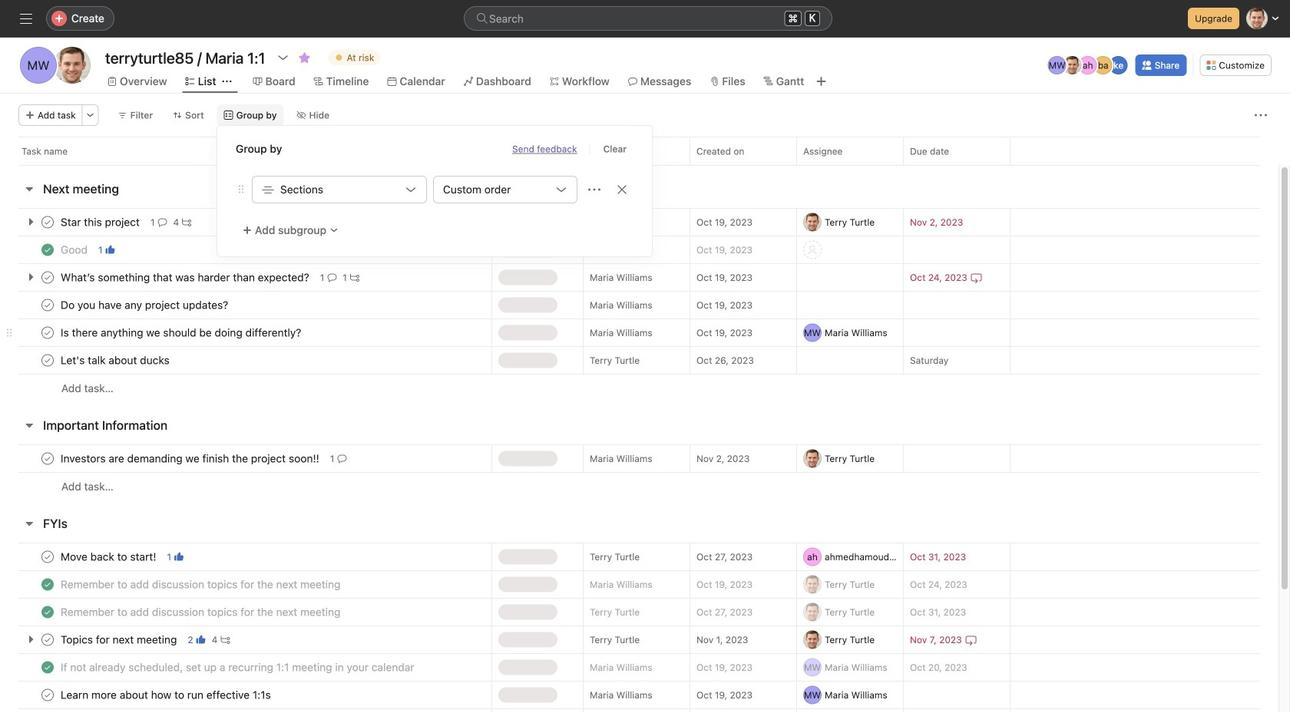 Task type: vqa. For each thing, say whether or not it's contained in the screenshot.
No Filters button
no



Task type: describe. For each thing, give the bounding box(es) containing it.
completed checkbox for first "remember to add discussion topics for the next meeting" cell from the bottom of the header fyis "tree grid"
[[38, 604, 57, 622]]

header important information tree grid
[[0, 445, 1279, 501]]

what's something that was harder than expected? cell
[[0, 264, 492, 292]]

completed checkbox for 1st "remember to add discussion topics for the next meeting" cell
[[38, 576, 57, 594]]

task name text field for mark complete icon within the 'is there anything we should be doing differently?' cell
[[58, 325, 306, 341]]

mark complete checkbox inside 'is there anything we should be doing differently?' cell
[[38, 324, 57, 342]]

4 subtasks image inside topics for next meeting cell
[[221, 636, 230, 645]]

mark complete checkbox for learn more about how to run effective 1:1s cell
[[38, 687, 57, 705]]

6 mark complete image from the top
[[38, 631, 57, 650]]

1 like. you liked this task image
[[174, 553, 184, 562]]

mark complete image for learn more about how to run effective 1:1s cell
[[38, 687, 57, 705]]

tab actions image
[[222, 77, 232, 86]]

expand subtask list for the task star this project image
[[25, 216, 37, 228]]

1 comment image
[[338, 454, 347, 464]]

1 like. you liked this task image
[[106, 245, 115, 255]]

mark complete checkbox inside topics for next meeting cell
[[38, 631, 57, 650]]

completed image for first "remember to add discussion topics for the next meeting" cell from the bottom of the header fyis "tree grid"
[[38, 604, 57, 622]]

mark complete checkbox inside "what's something that was harder than expected?" cell
[[38, 269, 57, 287]]

expand subtask list for the task topics for next meeting image
[[25, 634, 37, 646]]

task name text field inside "what's something that was harder than expected?" cell
[[58, 270, 314, 285]]

details image
[[473, 273, 483, 282]]

completed checkbox for if not already scheduled, set up a recurring 1:1 meeting in your calendar cell
[[38, 659, 57, 677]]

task name text field for investors are demanding we finish the project soon!! cell
[[58, 451, 324, 467]]

good cell
[[0, 236, 492, 264]]

1 mark complete image from the top
[[38, 269, 57, 287]]

collapse task list for this group image
[[23, 518, 35, 530]]

0 horizontal spatial more actions image
[[86, 111, 95, 120]]

move tasks between sections image
[[446, 273, 455, 282]]

mark complete image for do you have any project updates? cell
[[38, 296, 57, 315]]

task name text field for do you have any project updates? cell
[[58, 298, 233, 313]]

expand subtask list for the task what's something that was harder than expected? image
[[25, 271, 37, 284]]

mark complete checkbox for let's talk about ducks cell
[[38, 352, 57, 370]]

learn more about how to run effective 1:1s cell
[[0, 682, 492, 710]]

completed image for if not already scheduled, set up a recurring 1:1 meeting in your calendar cell
[[38, 659, 57, 677]]

completed checkbox for good cell
[[38, 241, 57, 259]]

mark complete image for move back to start! cell
[[38, 548, 57, 567]]



Task type: locate. For each thing, give the bounding box(es) containing it.
task name text field for let's talk about ducks cell
[[58, 353, 174, 368]]

completed image for good cell
[[38, 241, 57, 259]]

task name text field inside investors are demanding we finish the project soon!! cell
[[58, 451, 324, 467]]

mark complete image inside investors are demanding we finish the project soon!! cell
[[38, 450, 57, 468]]

move back to start! cell
[[0, 543, 492, 572]]

completed image inside if not already scheduled, set up a recurring 1:1 meeting in your calendar cell
[[38, 659, 57, 677]]

4 subtasks image
[[182, 218, 192, 227], [221, 636, 230, 645]]

collapse task list for this group image for task name text field within the investors are demanding we finish the project soon!! cell
[[23, 420, 35, 432]]

3 task name text field from the top
[[58, 353, 174, 368]]

1 horizontal spatial 4 subtasks image
[[221, 636, 230, 645]]

mark complete checkbox for do you have any project updates? cell
[[38, 296, 57, 315]]

let's talk about ducks cell
[[0, 347, 492, 375]]

7 mark complete image from the top
[[38, 687, 57, 705]]

mark complete image inside let's talk about ducks cell
[[38, 352, 57, 370]]

mark complete checkbox inside learn more about how to run effective 1:1s cell
[[38, 687, 57, 705]]

4 mark complete image from the top
[[38, 450, 57, 468]]

mark complete image
[[38, 213, 57, 232], [38, 352, 57, 370]]

mark complete image for 'is there anything we should be doing differently?' cell
[[38, 324, 57, 342]]

remember to add discussion topics for the next meeting cell up topics for next meeting cell
[[0, 571, 492, 599]]

mark complete checkbox inside investors are demanding we finish the project soon!! cell
[[38, 450, 57, 468]]

5 task name text field from the top
[[58, 688, 276, 703]]

dialog
[[217, 126, 652, 257]]

1 comment image inside star this project cell
[[158, 218, 167, 227]]

1 vertical spatial 1 comment image
[[328, 273, 337, 282]]

task name text field inside if not already scheduled, set up a recurring 1:1 meeting in your calendar cell
[[58, 660, 419, 676]]

5 mark complete checkbox from the top
[[38, 687, 57, 705]]

3 completed checkbox from the top
[[38, 604, 57, 622]]

Completed checkbox
[[38, 241, 57, 259], [38, 576, 57, 594], [38, 604, 57, 622], [38, 659, 57, 677]]

0 vertical spatial completed image
[[38, 241, 57, 259]]

completed image for 1st "remember to add discussion topics for the next meeting" cell
[[38, 576, 57, 594]]

0 horizontal spatial 1 comment image
[[158, 218, 167, 227]]

3 mark complete checkbox from the top
[[38, 450, 57, 468]]

task name text field inside good cell
[[58, 242, 92, 258]]

mark complete image for investors are demanding we finish the project soon!! cell
[[38, 450, 57, 468]]

1 mark complete image from the top
[[38, 213, 57, 232]]

2 remember to add discussion topics for the next meeting cell from the top
[[0, 599, 492, 627]]

task name text field for mark complete icon within move back to start! cell
[[58, 550, 161, 565]]

0 horizontal spatial 4 subtasks image
[[182, 218, 192, 227]]

Task name text field
[[58, 215, 144, 230], [58, 298, 233, 313], [58, 353, 174, 368], [58, 451, 324, 467], [58, 688, 276, 703]]

2 completed image from the top
[[38, 604, 57, 622]]

0 vertical spatial 1 comment image
[[158, 218, 167, 227]]

4 completed checkbox from the top
[[38, 659, 57, 677]]

completed image inside good cell
[[38, 241, 57, 259]]

mark complete checkbox inside do you have any project updates? cell
[[38, 296, 57, 315]]

2 collapse task list for this group image from the top
[[23, 420, 35, 432]]

5 mark complete image from the top
[[38, 548, 57, 567]]

Search tasks, projects, and more text field
[[464, 6, 833, 31]]

mark complete image for mark complete option inside the star this project cell
[[38, 213, 57, 232]]

3 task name text field from the top
[[58, 325, 306, 341]]

task name text field for completed icon for first "remember to add discussion topics for the next meeting" cell from the bottom of the header fyis "tree grid"
[[58, 605, 345, 620]]

mark complete image inside learn more about how to run effective 1:1s cell
[[38, 687, 57, 705]]

0 vertical spatial mark complete image
[[38, 213, 57, 232]]

header next meeting tree grid
[[0, 208, 1279, 403]]

investors are demanding we finish the project soon!! cell
[[0, 445, 492, 473]]

add tab image
[[816, 75, 828, 88]]

1 vertical spatial mark complete image
[[38, 352, 57, 370]]

star this project cell
[[0, 208, 492, 237]]

1 vertical spatial completed image
[[38, 659, 57, 677]]

mark complete checkbox for move back to start! cell
[[38, 548, 57, 567]]

collapse task list for this group image
[[23, 183, 35, 195], [23, 420, 35, 432]]

4 subtasks image right 2 likes. you liked this task icon
[[221, 636, 230, 645]]

4 task name text field from the top
[[58, 550, 161, 565]]

2 likes. you liked this task image
[[196, 636, 206, 645]]

mark complete image inside move back to start! cell
[[38, 548, 57, 567]]

5 task name text field from the top
[[58, 577, 345, 593]]

expand sidebar image
[[20, 12, 32, 25]]

show menu image
[[589, 184, 601, 196]]

1 completed checkbox from the top
[[38, 241, 57, 259]]

4 subtasks image up good cell
[[182, 218, 192, 227]]

if not already scheduled, set up a recurring 1:1 meeting in your calendar cell
[[0, 654, 492, 682]]

task name text field inside star this project cell
[[58, 215, 144, 230]]

task name text field inside move back to start! cell
[[58, 550, 161, 565]]

4 mark complete checkbox from the top
[[38, 548, 57, 567]]

task name text field for completed icon associated with 1st "remember to add discussion topics for the next meeting" cell
[[58, 577, 345, 593]]

task name text field for learn more about how to run effective 1:1s cell
[[58, 688, 276, 703]]

Mark complete checkbox
[[38, 269, 57, 287], [38, 324, 57, 342], [38, 450, 57, 468], [38, 631, 57, 650]]

1 horizontal spatial 1 comment image
[[328, 273, 337, 282]]

2 mark complete checkbox from the top
[[38, 296, 57, 315]]

1 collapse task list for this group image from the top
[[23, 183, 35, 195]]

Mark complete checkbox
[[38, 213, 57, 232], [38, 296, 57, 315], [38, 352, 57, 370], [38, 548, 57, 567], [38, 687, 57, 705]]

remember to add discussion topics for the next meeting cell
[[0, 571, 492, 599], [0, 599, 492, 627]]

1 completed image from the top
[[38, 241, 57, 259]]

task name text field inside do you have any project updates? cell
[[58, 298, 233, 313]]

1 vertical spatial 4 subtasks image
[[221, 636, 230, 645]]

mark complete checkbox inside let's talk about ducks cell
[[38, 352, 57, 370]]

8 task name text field from the top
[[58, 660, 419, 676]]

collapse task list for this group image for mark complete option inside the star this project cell
[[23, 183, 35, 195]]

1 comment image
[[158, 218, 167, 227], [328, 273, 337, 282]]

row
[[0, 137, 1291, 165], [18, 164, 1261, 166], [0, 208, 1279, 237], [0, 236, 1279, 264], [0, 264, 1279, 292], [0, 291, 1279, 320], [0, 319, 1279, 347], [0, 347, 1279, 375], [0, 374, 1279, 403], [0, 445, 1279, 473], [0, 473, 1279, 501], [0, 543, 1279, 572], [0, 571, 1279, 599], [0, 599, 1279, 627], [0, 626, 1279, 655], [0, 654, 1279, 682], [0, 682, 1279, 710], [0, 709, 1279, 714]]

2 task name text field from the top
[[58, 298, 233, 313]]

task name text field inside topics for next meeting cell
[[58, 633, 182, 648]]

1 comment image for the topmost 4 subtasks icon
[[158, 218, 167, 227]]

1 completed image from the top
[[38, 576, 57, 594]]

mark complete image
[[38, 269, 57, 287], [38, 296, 57, 315], [38, 324, 57, 342], [38, 450, 57, 468], [38, 548, 57, 567], [38, 631, 57, 650], [38, 687, 57, 705]]

topics for next meeting cell
[[0, 626, 492, 655]]

3 mark complete image from the top
[[38, 324, 57, 342]]

1 comment image for 1 subtask icon
[[328, 273, 337, 282]]

mark complete image inside star this project cell
[[38, 213, 57, 232]]

mark complete checkbox inside move back to start! cell
[[38, 548, 57, 567]]

1 mark complete checkbox from the top
[[38, 213, 57, 232]]

4 mark complete checkbox from the top
[[38, 631, 57, 650]]

remove image
[[616, 184, 629, 196]]

4 task name text field from the top
[[58, 451, 324, 467]]

mark complete image for mark complete option in the let's talk about ducks cell
[[38, 352, 57, 370]]

1 remember to add discussion topics for the next meeting cell from the top
[[0, 571, 492, 599]]

1 subtask image
[[350, 273, 359, 282]]

1 task name text field from the top
[[58, 242, 92, 258]]

completed checkbox inside good cell
[[38, 241, 57, 259]]

1 task name text field from the top
[[58, 215, 144, 230]]

2 mark complete image from the top
[[38, 352, 57, 370]]

2 mark complete checkbox from the top
[[38, 324, 57, 342]]

remember to add discussion topics for the next meeting cell up 2 likes. you liked this task icon
[[0, 599, 492, 627]]

2 task name text field from the top
[[58, 270, 314, 285]]

task name text field for completed image in if not already scheduled, set up a recurring 1:1 meeting in your calendar cell
[[58, 660, 419, 676]]

0 vertical spatial completed image
[[38, 576, 57, 594]]

1 mark complete checkbox from the top
[[38, 269, 57, 287]]

2 completed image from the top
[[38, 659, 57, 677]]

2 mark complete image from the top
[[38, 296, 57, 315]]

task name text field inside learn more about how to run effective 1:1s cell
[[58, 688, 276, 703]]

mark complete image inside do you have any project updates? cell
[[38, 296, 57, 315]]

2 completed checkbox from the top
[[38, 576, 57, 594]]

mark complete image inside 'is there anything we should be doing differently?' cell
[[38, 324, 57, 342]]

6 task name text field from the top
[[58, 605, 345, 620]]

7 task name text field from the top
[[58, 633, 182, 648]]

0 vertical spatial 4 subtasks image
[[182, 218, 192, 227]]

more actions image
[[1255, 109, 1268, 121], [86, 111, 95, 120]]

completed image
[[38, 576, 57, 594], [38, 604, 57, 622]]

completed image
[[38, 241, 57, 259], [38, 659, 57, 677]]

task name text field for completed image within the good cell
[[58, 242, 92, 258]]

None text field
[[101, 44, 269, 71]]

do you have any project updates? cell
[[0, 291, 492, 320]]

1 horizontal spatial more actions image
[[1255, 109, 1268, 121]]

0 vertical spatial collapse task list for this group image
[[23, 183, 35, 195]]

1 vertical spatial completed image
[[38, 604, 57, 622]]

Task name text field
[[58, 242, 92, 258], [58, 270, 314, 285], [58, 325, 306, 341], [58, 550, 161, 565], [58, 577, 345, 593], [58, 605, 345, 620], [58, 633, 182, 648], [58, 660, 419, 676]]

completed checkbox inside if not already scheduled, set up a recurring 1:1 meeting in your calendar cell
[[38, 659, 57, 677]]

1 vertical spatial collapse task list for this group image
[[23, 420, 35, 432]]

show options image
[[277, 51, 289, 64]]

is there anything we should be doing differently? cell
[[0, 319, 492, 347]]

None field
[[464, 6, 833, 31]]

task name text field inside let's talk about ducks cell
[[58, 353, 174, 368]]

task name text field inside 'is there anything we should be doing differently?' cell
[[58, 325, 306, 341]]

header fyis tree grid
[[0, 543, 1279, 714]]

remove from starred image
[[299, 51, 311, 64]]

mark complete checkbox inside star this project cell
[[38, 213, 57, 232]]

3 mark complete checkbox from the top
[[38, 352, 57, 370]]



